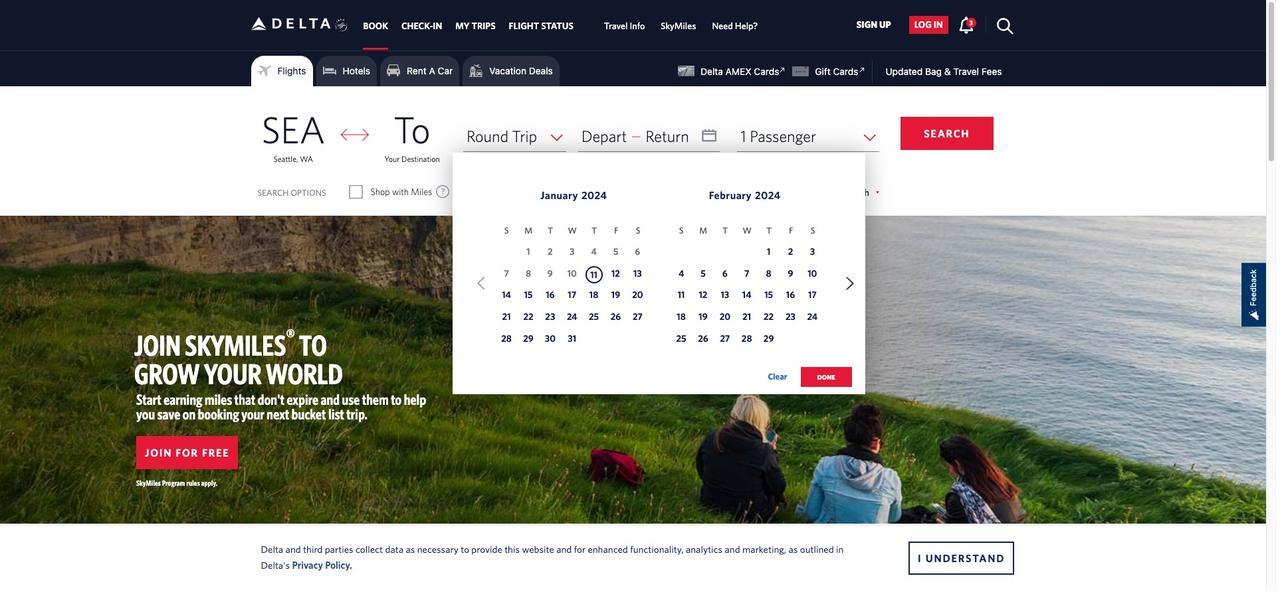 Task type: locate. For each thing, give the bounding box(es) containing it.
23 link down 9 'link'
[[782, 310, 799, 327]]

1 2024 from the left
[[582, 190, 607, 202]]

1 horizontal spatial 12 link
[[695, 288, 712, 305]]

1 horizontal spatial 29 link
[[760, 332, 777, 349]]

0 horizontal spatial 8
[[526, 268, 531, 279]]

delta inside delta and third parties collect data as necessary to provide this website and for enhanced functionality, analytics and marketing, as outlined in delta's
[[261, 544, 283, 555]]

1 cards from the left
[[754, 66, 779, 77]]

1 8 from the left
[[526, 268, 531, 279]]

s down dates
[[636, 226, 640, 236]]

0 vertical spatial 26
[[611, 312, 621, 323]]

and inside start earning miles that don't expire and use them to help you save on booking your next bucket list trip.
[[321, 392, 340, 408]]

vacation deals
[[489, 65, 553, 76]]

on
[[183, 406, 196, 423]]

0 vertical spatial 13
[[633, 268, 642, 279]]

1 horizontal spatial 26
[[698, 334, 708, 344]]

t
[[548, 226, 553, 236], [592, 226, 597, 236], [723, 226, 728, 236], [767, 226, 772, 236]]

5 down my
[[613, 246, 618, 257]]

2 t from the left
[[592, 226, 597, 236]]

tab list containing book
[[357, 0, 766, 50]]

2 cards from the left
[[833, 66, 858, 77]]

17 down 10 link on the top of the page
[[808, 290, 817, 301]]

13 for the left 13 link
[[633, 268, 642, 279]]

16 link down 9 'link'
[[782, 288, 799, 305]]

earning
[[164, 392, 202, 408]]

search inside button
[[924, 128, 970, 140]]

24 down 10 link on the top of the page
[[807, 312, 818, 323]]

to your destination
[[384, 108, 440, 164]]

1 horizontal spatial m
[[699, 226, 707, 236]]

16 up "30"
[[546, 290, 555, 301]]

24 link down 10 link on the top of the page
[[804, 310, 821, 327]]

flight status
[[509, 21, 574, 31]]

6 down dates
[[635, 246, 640, 257]]

1 28 from the left
[[501, 334, 512, 344]]

travel
[[604, 21, 628, 31], [953, 66, 979, 77]]

2 21 link from the left
[[738, 310, 756, 327]]

24 link up 31
[[563, 310, 581, 327]]

rent a car link
[[387, 61, 453, 81]]

1 29 from the left
[[523, 334, 534, 344]]

advanced search
[[802, 187, 869, 198]]

2 29 from the left
[[764, 334, 774, 344]]

12 left 4 link
[[612, 268, 620, 279]]

skymiles right info
[[661, 21, 696, 31]]

2 as from the left
[[789, 544, 798, 555]]

8 link
[[760, 266, 777, 284]]

9 down 2 link
[[788, 268, 793, 279]]

13 left 4 link
[[633, 268, 642, 279]]

fares
[[534, 187, 554, 197]]

0 vertical spatial 18
[[590, 290, 598, 301]]

cards inside gift cards link
[[833, 66, 858, 77]]

13 link left 4 link
[[629, 266, 646, 284]]

25
[[589, 312, 599, 323], [676, 334, 686, 344]]

skymiles for skymiles program rules apply.
[[136, 479, 161, 488]]

1 horizontal spatial 18
[[677, 312, 686, 323]]

0 vertical spatial search
[[924, 128, 970, 140]]

10 right 9 'link'
[[808, 268, 817, 279]]

join for free
[[145, 447, 230, 459]]

2024 right february
[[755, 190, 781, 202]]

0 horizontal spatial 19 link
[[607, 288, 624, 305]]

0 horizontal spatial 22 link
[[520, 310, 537, 327]]

1 left passenger
[[741, 127, 746, 146]]

28 left "30"
[[501, 334, 512, 344]]

check-
[[401, 21, 433, 31]]

2024
[[582, 190, 607, 202], [755, 190, 781, 202]]

as right data
[[406, 544, 415, 555]]

join for free link
[[136, 437, 238, 470]]

1 23 from the left
[[545, 312, 555, 323]]

3 s from the left
[[679, 226, 684, 236]]

0 vertical spatial 13 link
[[629, 266, 646, 284]]

11 link
[[585, 266, 603, 284], [673, 288, 690, 305]]

1 horizontal spatial 21
[[743, 312, 751, 323]]

1 horizontal spatial 15
[[765, 290, 773, 301]]

2
[[548, 246, 553, 257], [788, 246, 793, 257]]

2 f from the left
[[789, 226, 793, 236]]

3 right 2 link
[[810, 246, 815, 257]]

f down my
[[614, 226, 618, 236]]

2 14 from the left
[[742, 290, 752, 301]]

16 down 9 'link'
[[786, 290, 795, 301]]

Round Trip field
[[463, 121, 566, 152]]

3
[[970, 18, 973, 26], [570, 246, 575, 257], [810, 246, 815, 257]]

0 horizontal spatial 10
[[567, 268, 577, 279]]

1 down the refundable fares on the top of the page
[[527, 246, 530, 257]]

3 down january 2024
[[570, 246, 575, 257]]

2 29 link from the left
[[760, 332, 777, 349]]

w down february 2024
[[743, 226, 752, 236]]

delta
[[701, 66, 723, 77], [261, 544, 283, 555]]

17 link down 10 link on the top of the page
[[804, 288, 821, 305]]

t down the january
[[548, 226, 553, 236]]

1 horizontal spatial 24
[[807, 312, 818, 323]]

0 horizontal spatial 28
[[501, 334, 512, 344]]

0 vertical spatial 11
[[590, 270, 598, 280]]

up
[[879, 19, 891, 30]]

1 vertical spatial 13 link
[[716, 288, 734, 305]]

1 horizontal spatial 21 link
[[738, 310, 756, 327]]

1 vertical spatial skymiles
[[136, 479, 161, 488]]

1 horizontal spatial 23
[[786, 312, 796, 323]]

1 horizontal spatial to
[[461, 544, 469, 555]]

0 horizontal spatial 29 link
[[520, 332, 537, 349]]

1 horizontal spatial 24 link
[[804, 310, 821, 327]]

3 link right 2 link
[[804, 244, 821, 262]]

20 link
[[629, 288, 646, 305], [716, 310, 734, 327]]

0 horizontal spatial 27
[[633, 312, 643, 323]]

1 7 from the left
[[504, 268, 509, 279]]

to
[[391, 392, 402, 408], [461, 544, 469, 555]]

16 link
[[542, 288, 559, 305], [782, 288, 799, 305]]

0 horizontal spatial 20 link
[[629, 288, 646, 305]]

1 22 from the left
[[523, 312, 533, 323]]

1 horizontal spatial search
[[924, 128, 970, 140]]

1 15 from the left
[[524, 290, 533, 301]]

s down "refundable"
[[504, 226, 509, 236]]

0 horizontal spatial 16 link
[[542, 288, 559, 305]]

1 horizontal spatial 8
[[766, 268, 772, 279]]

1 left 2 link
[[767, 246, 771, 257]]

0 vertical spatial join
[[134, 329, 181, 362]]

0 horizontal spatial 2024
[[582, 190, 607, 202]]

2 m from the left
[[699, 226, 707, 236]]

26 link
[[607, 310, 624, 327], [695, 332, 712, 349]]

19
[[611, 290, 620, 301], [699, 312, 708, 323]]

0 horizontal spatial 19
[[611, 290, 620, 301]]

0 vertical spatial 25 link
[[585, 310, 603, 327]]

1 m from the left
[[525, 226, 532, 236]]

delta inside 'link'
[[701, 66, 723, 77]]

1 passenger
[[741, 127, 816, 146]]

miles
[[205, 392, 232, 408]]

1 vertical spatial 27
[[720, 334, 730, 344]]

4 left 5 link in the right top of the page
[[679, 268, 684, 279]]

m
[[525, 226, 532, 236], [699, 226, 707, 236]]

0 horizontal spatial 18
[[590, 290, 598, 301]]

travel right &
[[953, 66, 979, 77]]

delta for delta and third parties collect data as necessary to provide this website and for enhanced functionality, analytics and marketing, as outlined in delta's
[[261, 544, 283, 555]]

0 horizontal spatial search
[[258, 188, 289, 198]]

m up 5 link in the right top of the page
[[699, 226, 707, 236]]

flight
[[509, 21, 539, 31]]

1 9 from the left
[[548, 268, 553, 279]]

16 link up "30"
[[542, 288, 559, 305]]

1 14 from the left
[[502, 290, 511, 301]]

grow
[[134, 358, 200, 391]]

0 horizontal spatial 28 link
[[498, 332, 515, 349]]

1 horizontal spatial 17 link
[[804, 288, 821, 305]]

this link opens another site in a new window that may not follow the same accessibility policies as delta air lines. image
[[856, 64, 868, 76]]

12 link left 4 link
[[607, 266, 624, 284]]

22 link
[[520, 310, 537, 327], [760, 310, 777, 327]]

5
[[613, 246, 618, 257], [701, 268, 706, 279]]

2 28 from the left
[[742, 334, 752, 344]]

flights
[[278, 65, 306, 76]]

in inside delta and third parties collect data as necessary to provide this website and for enhanced functionality, analytics and marketing, as outlined in delta's
[[836, 544, 844, 555]]

0 horizontal spatial 26 link
[[607, 310, 624, 327]]

31
[[568, 334, 576, 344]]

1 2 from the left
[[548, 246, 553, 257]]

13 for the rightmost 13 link
[[721, 290, 729, 301]]

f for january 2024
[[614, 226, 618, 236]]

1 horizontal spatial 25
[[676, 334, 686, 344]]

cards right gift
[[833, 66, 858, 77]]

t up 1 link
[[767, 226, 772, 236]]

book link
[[363, 14, 388, 38]]

0 horizontal spatial 21
[[502, 312, 511, 323]]

1 vertical spatial 11 link
[[673, 288, 690, 305]]

1 horizontal spatial 3 link
[[958, 16, 976, 33]]

2 w from the left
[[743, 226, 752, 236]]

1 horizontal spatial 26 link
[[695, 332, 712, 349]]

vacation deals link
[[469, 61, 553, 81]]

1 horizontal spatial travel
[[953, 66, 979, 77]]

0 vertical spatial to
[[391, 392, 402, 408]]

your
[[241, 406, 265, 423]]

12
[[612, 268, 620, 279], [699, 290, 708, 301]]

2 10 from the left
[[808, 268, 817, 279]]

2 14 link from the left
[[738, 288, 756, 305]]

booking
[[198, 406, 239, 423]]

1 vertical spatial 27 link
[[716, 332, 734, 349]]

done button
[[801, 367, 852, 388]]

2 17 from the left
[[808, 290, 817, 301]]

need help? link
[[712, 14, 758, 38]]

0 horizontal spatial 26
[[611, 312, 621, 323]]

27 link
[[629, 310, 646, 327], [716, 332, 734, 349]]

s down advanced
[[811, 226, 815, 236]]

21
[[502, 312, 511, 323], [743, 312, 751, 323]]

1 inside field
[[741, 127, 746, 146]]

20
[[632, 290, 643, 301], [720, 312, 731, 323]]

to
[[299, 329, 327, 362]]

and left use on the left bottom of page
[[321, 392, 340, 408]]

for
[[176, 447, 199, 459]]

1 vertical spatial 12
[[699, 290, 708, 301]]

1 horizontal spatial 25 link
[[673, 332, 690, 349]]

0 horizontal spatial delta
[[261, 544, 283, 555]]

10 inside 10 link
[[808, 268, 817, 279]]

2 23 link from the left
[[782, 310, 799, 327]]

28 down "7" link
[[742, 334, 752, 344]]

2 down the january
[[548, 246, 553, 257]]

search left options
[[258, 188, 289, 198]]

and
[[321, 392, 340, 408], [286, 544, 301, 555], [556, 544, 572, 555], [725, 544, 740, 555]]

in right outlined
[[836, 544, 844, 555]]

1 vertical spatial 5
[[701, 268, 706, 279]]

in right the log
[[934, 19, 943, 30]]

check-in
[[401, 21, 442, 31]]

0 horizontal spatial 13
[[633, 268, 642, 279]]

skymiles left program at the bottom left
[[136, 479, 161, 488]]

2 21 from the left
[[743, 312, 751, 323]]

1 horizontal spatial 28
[[742, 334, 752, 344]]

1 horizontal spatial 11
[[678, 290, 685, 301]]

6 right 5 link in the right top of the page
[[722, 268, 728, 279]]

0 vertical spatial 6
[[635, 246, 640, 257]]

2 8 from the left
[[766, 268, 772, 279]]

9 up "30"
[[548, 268, 553, 279]]

23 up "30"
[[545, 312, 555, 323]]

tab list
[[357, 0, 766, 50]]

join skymiles ® to grow your world
[[134, 325, 343, 391]]

2 16 link from the left
[[782, 288, 799, 305]]

1 vertical spatial 25
[[676, 334, 686, 344]]

None text field
[[578, 121, 720, 152]]

rent a car
[[407, 65, 453, 76]]

need
[[712, 21, 733, 31]]

marketing,
[[743, 544, 786, 555]]

0 horizontal spatial 23 link
[[542, 310, 559, 327]]

17 link up 31
[[563, 288, 581, 305]]

0 vertical spatial in
[[934, 19, 943, 30]]

23 down 9 'link'
[[786, 312, 796, 323]]

1 horizontal spatial 22
[[764, 312, 774, 323]]

24
[[567, 312, 577, 323], [807, 312, 818, 323]]

1 horizontal spatial 13
[[721, 290, 729, 301]]

1 horizontal spatial delta
[[701, 66, 723, 77]]

f up 2 link
[[789, 226, 793, 236]]

29 link left 30 link
[[520, 332, 537, 349]]

24 up 31
[[567, 312, 577, 323]]

0 vertical spatial 26 link
[[607, 310, 624, 327]]

m down the refundable fares on the top of the page
[[525, 226, 532, 236]]

13 down 6 link
[[721, 290, 729, 301]]

check-in link
[[401, 14, 442, 38]]

rent
[[407, 65, 427, 76]]

15
[[524, 290, 533, 301], [765, 290, 773, 301]]

12 link down 5 link in the right top of the page
[[695, 288, 712, 305]]

this link opens another site in a new window that may not follow the same accessibility policies as delta air lines. image
[[777, 64, 789, 76]]

1 16 from the left
[[546, 290, 555, 301]]

4 down my dates are flexible option on the top left of page
[[591, 246, 597, 257]]

23 link up "30"
[[542, 310, 559, 327]]

1 horizontal spatial 28 link
[[738, 332, 756, 349]]

2 22 from the left
[[764, 312, 774, 323]]

1 17 link from the left
[[563, 288, 581, 305]]

join inside join skymiles ® to grow your world
[[134, 329, 181, 362]]

apply.
[[201, 479, 217, 488]]

1 t from the left
[[548, 226, 553, 236]]

25 link
[[585, 310, 603, 327], [673, 332, 690, 349]]

are
[[646, 187, 658, 197]]

21 link
[[498, 310, 515, 327], [738, 310, 756, 327]]

1 horizontal spatial w
[[743, 226, 752, 236]]

you
[[136, 406, 155, 423]]

0 vertical spatial delta
[[701, 66, 723, 77]]

privacy
[[292, 560, 323, 571]]

18
[[590, 290, 598, 301], [677, 312, 686, 323]]

advanced
[[802, 187, 841, 198]]

s down flexible at top
[[679, 226, 684, 236]]

1 horizontal spatial 10
[[808, 268, 817, 279]]

1 vertical spatial 19 link
[[695, 310, 712, 327]]

parties
[[325, 544, 353, 555]]

1 horizontal spatial f
[[789, 226, 793, 236]]

gift cards link
[[793, 64, 868, 77]]

0 horizontal spatial f
[[614, 226, 618, 236]]

2024 for february 2024
[[755, 190, 781, 202]]

1 horizontal spatial 17
[[808, 290, 817, 301]]

t down my dates are flexible option on the top left of page
[[592, 226, 597, 236]]

delta left amex
[[701, 66, 723, 77]]

1 f from the left
[[614, 226, 618, 236]]

13 link down 6 link
[[716, 288, 734, 305]]

bucket
[[292, 406, 326, 423]]

my trips link
[[456, 14, 496, 38]]

search down &
[[924, 128, 970, 140]]

travel left info
[[604, 21, 628, 31]]

t down february
[[723, 226, 728, 236]]

w down january 2024
[[568, 226, 577, 236]]

join left for
[[145, 447, 172, 459]]

sign up
[[857, 19, 891, 30]]

1 horizontal spatial 1
[[741, 127, 746, 146]]

0 horizontal spatial 21 link
[[498, 310, 515, 327]]

2 9 from the left
[[788, 268, 793, 279]]

27
[[633, 312, 643, 323], [720, 334, 730, 344]]

2 2024 from the left
[[755, 190, 781, 202]]

calendar expanded, use arrow keys to select date application
[[452, 153, 865, 401]]

to left help in the bottom of the page
[[391, 392, 402, 408]]

in
[[934, 19, 943, 30], [836, 544, 844, 555]]

1 w from the left
[[568, 226, 577, 236]]

5 right 4 link
[[701, 268, 706, 279]]

2 right 1 link
[[788, 246, 793, 257]]

17 up 31
[[568, 290, 576, 301]]

delta up delta's
[[261, 544, 283, 555]]

round
[[467, 127, 509, 146]]

29 link up clear
[[760, 332, 777, 349]]

join up start
[[134, 329, 181, 362]]

1 21 link from the left
[[498, 310, 515, 327]]

10 up 31
[[567, 268, 577, 279]]

My dates are flexible checkbox
[[588, 185, 600, 199]]

2 22 link from the left
[[760, 310, 777, 327]]

28 link down "7" link
[[738, 332, 756, 349]]

january
[[540, 190, 578, 202]]

to left provide
[[461, 544, 469, 555]]

1 horizontal spatial 19
[[699, 312, 708, 323]]

29 left "30"
[[523, 334, 534, 344]]

1 s from the left
[[504, 226, 509, 236]]

shop with miles
[[371, 187, 432, 197]]

1 28 link from the left
[[498, 332, 515, 349]]

1 horizontal spatial 4
[[679, 268, 684, 279]]

2 2 from the left
[[788, 246, 793, 257]]

1 horizontal spatial 6
[[722, 268, 728, 279]]

0 vertical spatial 19 link
[[607, 288, 624, 305]]

0 horizontal spatial 17 link
[[563, 288, 581, 305]]

3 right log in button
[[970, 18, 973, 26]]

15 link
[[520, 288, 537, 305], [760, 288, 777, 305]]

as left outlined
[[789, 544, 798, 555]]

skymiles for skymiles
[[661, 21, 696, 31]]

1 vertical spatial 26
[[698, 334, 708, 344]]

1 vertical spatial in
[[836, 544, 844, 555]]

8
[[526, 268, 531, 279], [766, 268, 772, 279]]

1 vertical spatial join
[[145, 447, 172, 459]]

12 down 5 link in the right top of the page
[[699, 290, 708, 301]]

cards right amex
[[754, 66, 779, 77]]

2 s from the left
[[636, 226, 640, 236]]

and left the third
[[286, 544, 301, 555]]

help?
[[735, 21, 758, 31]]

1 horizontal spatial 20
[[720, 312, 731, 323]]

start earning miles that don't expire and use them to help you save on booking your next bucket list trip. link
[[136, 392, 426, 423]]

gift cards
[[815, 66, 858, 77]]

1 horizontal spatial 23 link
[[782, 310, 799, 327]]

28 link left 30 link
[[498, 332, 515, 349]]

1 horizontal spatial in
[[934, 19, 943, 30]]

2024 left my
[[582, 190, 607, 202]]

3 link right log in button
[[958, 16, 976, 33]]

0 horizontal spatial 17
[[568, 290, 576, 301]]

advanced search link
[[802, 187, 879, 198]]

privacy policy.
[[292, 560, 352, 571]]

0 horizontal spatial 11 link
[[585, 266, 603, 284]]

delta amex cards
[[701, 66, 779, 77]]

28 link
[[498, 332, 515, 349], [738, 332, 756, 349]]

outlined
[[800, 544, 834, 555]]

my
[[608, 187, 621, 197]]

28 for first 28 link from right
[[742, 334, 752, 344]]

29 up clear
[[764, 334, 774, 344]]



Task type: vqa. For each thing, say whether or not it's contained in the screenshot.
NOVEMBER
no



Task type: describe. For each thing, give the bounding box(es) containing it.
25 for 25 "link" to the bottom
[[676, 334, 686, 344]]

0 horizontal spatial 3
[[570, 246, 575, 257]]

flights link
[[258, 61, 306, 81]]

seattle,
[[274, 154, 298, 164]]

return
[[646, 127, 689, 146]]

search for search options
[[258, 188, 289, 198]]

1 14 link from the left
[[498, 288, 515, 305]]

search button
[[901, 117, 994, 150]]

save
[[157, 406, 180, 423]]

m for january
[[525, 226, 532, 236]]

need help?
[[712, 21, 758, 31]]

1 horizontal spatial 27
[[720, 334, 730, 344]]

1 16 link from the left
[[542, 288, 559, 305]]

4 s from the left
[[811, 226, 815, 236]]

your
[[384, 154, 400, 164]]

in inside log in button
[[934, 19, 943, 30]]

and left for
[[556, 544, 572, 555]]

1 24 link from the left
[[563, 310, 581, 327]]

3 t from the left
[[723, 226, 728, 236]]

delta's
[[261, 560, 290, 571]]

necessary
[[417, 544, 459, 555]]

Shop with Miles checkbox
[[350, 185, 362, 199]]

0 horizontal spatial 3 link
[[804, 244, 821, 262]]

wa
[[300, 154, 313, 164]]

1 vertical spatial 18 link
[[673, 310, 690, 327]]

next
[[267, 406, 289, 423]]

0 horizontal spatial 12
[[612, 268, 620, 279]]

14 for second 14 link from the right
[[502, 290, 511, 301]]

1 vertical spatial 19
[[699, 312, 708, 323]]

0 horizontal spatial 25 link
[[585, 310, 603, 327]]

1 vertical spatial 4
[[679, 268, 684, 279]]

1 vertical spatial 20
[[720, 312, 731, 323]]

1 horizontal spatial 3
[[810, 246, 815, 257]]

4 t from the left
[[767, 226, 772, 236]]

0 vertical spatial 11 link
[[585, 266, 603, 284]]

m for february
[[699, 226, 707, 236]]

28 for 1st 28 link
[[501, 334, 512, 344]]

1 vertical spatial 25 link
[[673, 332, 690, 349]]

1 24 from the left
[[567, 312, 577, 323]]

1 29 link from the left
[[520, 332, 537, 349]]

february 2024
[[709, 190, 781, 202]]

skymiles
[[185, 329, 286, 362]]

2 28 link from the left
[[738, 332, 756, 349]]

clear
[[768, 372, 787, 382]]

0 horizontal spatial 4
[[591, 246, 597, 257]]

flight status link
[[509, 14, 574, 38]]

updated bag & travel fees
[[886, 66, 1002, 77]]

to
[[394, 108, 430, 151]]

1 23 link from the left
[[542, 310, 559, 327]]

0 horizontal spatial 1
[[527, 246, 530, 257]]

w for february
[[743, 226, 752, 236]]

start earning miles that don't expire and use them to help you save on booking your next bucket list trip.
[[136, 392, 426, 423]]

shop
[[371, 187, 390, 197]]

this
[[505, 544, 520, 555]]

4 link
[[673, 266, 690, 284]]

options
[[291, 188, 326, 198]]

0 horizontal spatial 5
[[613, 246, 618, 257]]

world
[[266, 358, 343, 391]]

2024 for january 2024
[[582, 190, 607, 202]]

program
[[162, 479, 185, 488]]

0 horizontal spatial 18 link
[[585, 288, 603, 305]]

0 horizontal spatial 20
[[632, 290, 643, 301]]

0 vertical spatial 19
[[611, 290, 620, 301]]

privacy policy. link
[[292, 560, 352, 571]]

1 for 1 link
[[767, 246, 771, 257]]

january 2024
[[540, 190, 607, 202]]

expire
[[287, 392, 319, 408]]

your
[[204, 358, 262, 391]]

round trip
[[467, 127, 537, 146]]

amex
[[726, 66, 752, 77]]

delta and third parties collect data as necessary to provide this website and for enhanced functionality, analytics and marketing, as outlined in delta's
[[261, 544, 844, 571]]

9 inside 'link'
[[788, 268, 793, 279]]

log in button
[[909, 16, 948, 34]]

8 inside "link"
[[766, 268, 772, 279]]

®
[[286, 325, 295, 349]]

for
[[574, 544, 586, 555]]

rules
[[186, 479, 200, 488]]

free
[[202, 447, 230, 459]]

refundable fares
[[489, 187, 554, 197]]

0 vertical spatial 20 link
[[629, 288, 646, 305]]

1 22 link from the left
[[520, 310, 537, 327]]

car
[[438, 65, 453, 76]]

1 horizontal spatial 11 link
[[673, 288, 690, 305]]

skyteam image
[[335, 5, 348, 46]]

delta amex cards link
[[678, 64, 789, 77]]

30
[[545, 334, 556, 344]]

flexible
[[660, 187, 687, 197]]

none text field inside book tab panel
[[578, 121, 720, 152]]

book tab panel
[[0, 86, 1266, 401]]

to inside delta and third parties collect data as necessary to provide this website and for enhanced functionality, analytics and marketing, as outlined in delta's
[[461, 544, 469, 555]]

1 vertical spatial 6
[[722, 268, 728, 279]]

join for for
[[145, 447, 172, 459]]

2 16 from the left
[[786, 290, 795, 301]]

1 horizontal spatial 13 link
[[716, 288, 734, 305]]

search for search
[[924, 128, 970, 140]]

miles
[[411, 187, 432, 197]]

w for january
[[568, 226, 577, 236]]

data
[[385, 544, 403, 555]]

help
[[404, 392, 426, 408]]

0 vertical spatial 12 link
[[607, 266, 624, 284]]

2 7 from the left
[[744, 268, 749, 279]]

info
[[630, 21, 645, 31]]

1 Passenger field
[[737, 121, 879, 152]]

29 for second the 29 link from left
[[764, 334, 774, 344]]

updated
[[886, 66, 923, 77]]

2 24 link from the left
[[804, 310, 821, 327]]

delta for delta amex cards
[[701, 66, 723, 77]]

dates
[[623, 187, 644, 197]]

join for skymiles
[[134, 329, 181, 362]]

1 as from the left
[[406, 544, 415, 555]]

0 vertical spatial 27 link
[[629, 310, 646, 327]]

0 horizontal spatial 13 link
[[629, 266, 646, 284]]

1 horizontal spatial 5
[[701, 268, 706, 279]]

list
[[328, 406, 344, 423]]

0 horizontal spatial 6
[[635, 246, 640, 257]]

0 vertical spatial travel
[[604, 21, 628, 31]]

1 vertical spatial 20 link
[[716, 310, 734, 327]]

with
[[392, 187, 409, 197]]

bag
[[925, 66, 942, 77]]

my
[[456, 21, 470, 31]]

and right analytics
[[725, 544, 740, 555]]

updated bag & travel fees link
[[872, 66, 1002, 77]]

that
[[234, 392, 256, 408]]

2 17 link from the left
[[804, 288, 821, 305]]

9 link
[[782, 266, 799, 284]]

done
[[817, 374, 835, 382]]

2 24 from the left
[[807, 312, 818, 323]]

10 link
[[804, 266, 821, 284]]

i understand
[[918, 553, 1005, 565]]

gift
[[815, 66, 831, 77]]

sign up link
[[851, 16, 897, 34]]

fees
[[982, 66, 1002, 77]]

1 for 1 passenger
[[741, 127, 746, 146]]

skymiles program rules apply.
[[136, 479, 217, 488]]

hotels
[[343, 65, 370, 76]]

1 10 from the left
[[567, 268, 577, 279]]

sea
[[261, 108, 325, 151]]

delta air lines image
[[251, 3, 331, 44]]

0 horizontal spatial 11
[[590, 270, 598, 280]]

a
[[429, 65, 435, 76]]

1 link
[[760, 244, 777, 262]]

1 21 from the left
[[502, 312, 511, 323]]

1 vertical spatial 11
[[678, 290, 685, 301]]

2 15 from the left
[[765, 290, 773, 301]]

use
[[342, 392, 360, 408]]

february
[[709, 190, 752, 202]]

refundable
[[489, 187, 532, 197]]

f for february 2024
[[789, 226, 793, 236]]

to inside start earning miles that don't expire and use them to help you save on booking your next bucket list trip.
[[391, 392, 402, 408]]

2 horizontal spatial 3
[[970, 18, 973, 26]]

passenger
[[750, 127, 816, 146]]

14 for 1st 14 link from the right
[[742, 290, 752, 301]]

&
[[944, 66, 951, 77]]

my dates are flexible
[[608, 187, 687, 197]]

25 for leftmost 25 "link"
[[589, 312, 599, 323]]

1 15 link from the left
[[520, 288, 537, 305]]

1 vertical spatial 26 link
[[695, 332, 712, 349]]

1 17 from the left
[[568, 290, 576, 301]]

2 15 link from the left
[[760, 288, 777, 305]]

0 vertical spatial 27
[[633, 312, 643, 323]]

log
[[914, 19, 932, 30]]

vacation
[[489, 65, 526, 76]]

trip.
[[347, 406, 368, 423]]

provide
[[472, 544, 502, 555]]

26 for the top 26 link
[[611, 312, 621, 323]]

29 for 2nd the 29 link from the right
[[523, 334, 534, 344]]

cards inside delta amex cards 'link'
[[754, 66, 779, 77]]

1 vertical spatial 18
[[677, 312, 686, 323]]

26 for bottom 26 link
[[698, 334, 708, 344]]

2 23 from the left
[[786, 312, 796, 323]]

log in
[[914, 19, 943, 30]]

1 horizontal spatial 27 link
[[716, 332, 734, 349]]



